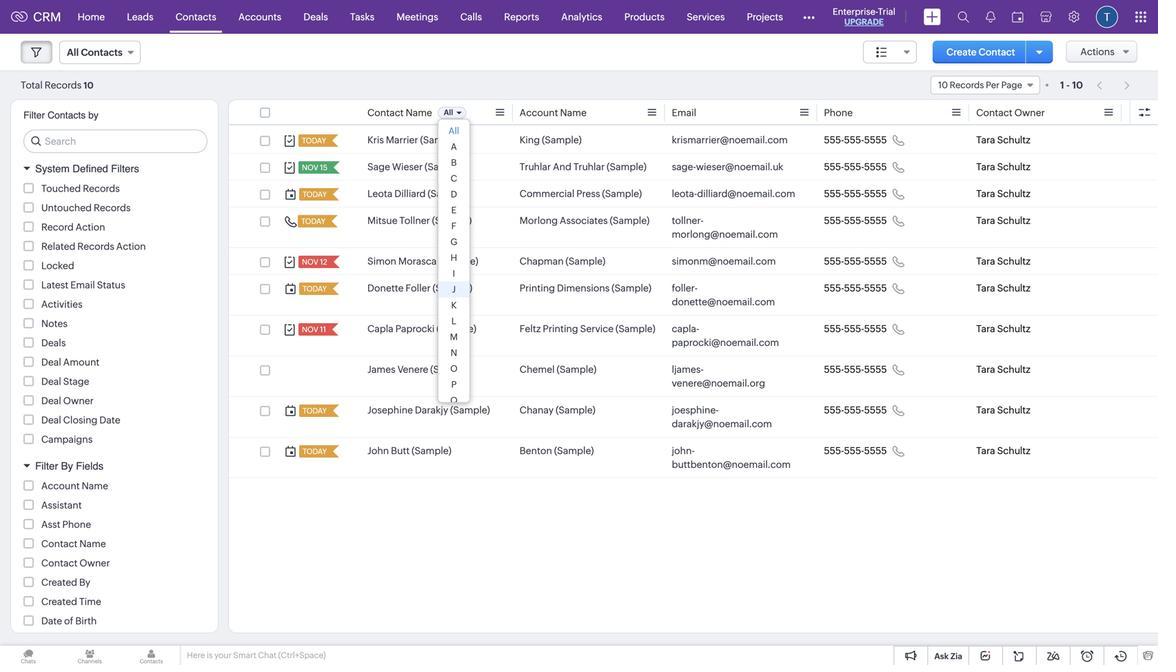 Task type: describe. For each thing, give the bounding box(es) containing it.
0 vertical spatial account
[[520, 107, 558, 118]]

create menu image
[[924, 9, 941, 25]]

all for all
[[444, 108, 453, 117]]

5555 for capla- paprocki@noemail.com
[[864, 323, 887, 334]]

5 tara from the top
[[976, 256, 995, 267]]

tara schultz for morlong@noemail.com
[[976, 215, 1031, 226]]

leota
[[367, 188, 393, 199]]

c
[[451, 173, 457, 184]]

chemel (sample) link
[[520, 363, 597, 376]]

donette foller (sample)
[[367, 283, 473, 294]]

schultz for venere@noemail.org
[[997, 364, 1031, 375]]

(sample) down c
[[428, 188, 468, 199]]

(sample) up p
[[430, 364, 470, 375]]

dimensions
[[557, 283, 610, 294]]

time
[[79, 596, 101, 607]]

555-555-5555 for capla- paprocki@noemail.com
[[824, 323, 887, 334]]

mitsue tollner (sample)
[[367, 215, 472, 226]]

dilliard@noemail.com
[[697, 188, 795, 199]]

contact down "per"
[[976, 107, 1013, 118]]

deal for deal owner
[[41, 395, 61, 406]]

touched records
[[41, 183, 120, 194]]

555-555-5555 for krismarrier@noemail.com
[[824, 134, 887, 145]]

wieser@noemail.uk
[[696, 161, 784, 172]]

contacts for all contacts
[[81, 47, 123, 58]]

tasks
[[350, 11, 375, 22]]

touched
[[41, 183, 81, 194]]

king
[[520, 134, 540, 145]]

(ctrl+space)
[[278, 651, 326, 660]]

contact up kris
[[367, 107, 404, 118]]

is
[[207, 651, 213, 660]]

marrier
[[386, 134, 418, 145]]

date of birth
[[41, 616, 97, 627]]

all for all contacts
[[67, 47, 79, 58]]

size image
[[876, 46, 887, 59]]

create
[[947, 47, 977, 58]]

ljames- venere@noemail.org link
[[672, 363, 797, 390]]

ask
[[935, 652, 949, 661]]

schultz for wieser@noemail.uk
[[997, 161, 1031, 172]]

deal for deal amount
[[41, 357, 61, 368]]

name down fields
[[82, 481, 108, 492]]

reports
[[504, 11, 539, 22]]

(sample) right service
[[616, 323, 656, 334]]

created for created time
[[41, 596, 77, 607]]

contacts link
[[165, 0, 227, 33]]

0 horizontal spatial contact name
[[41, 538, 106, 550]]

2 vertical spatial owner
[[79, 558, 110, 569]]

tara for venere@noemail.org
[[976, 364, 995, 375]]

name up king (sample)
[[560, 107, 587, 118]]

15
[[320, 163, 328, 172]]

tara for paprocki@noemail.com
[[976, 323, 995, 334]]

5555 for joesphine- darakjy@noemail.com
[[864, 405, 887, 416]]

1 vertical spatial date
[[41, 616, 62, 627]]

(sample) inside 'link'
[[607, 161, 647, 172]]

create menu element
[[916, 0, 949, 33]]

deal owner
[[41, 395, 94, 406]]

(sample) right butt
[[412, 445, 452, 456]]

i
[[453, 269, 455, 279]]

sage-
[[672, 161, 696, 172]]

tara schultz for donette@noemail.com
[[976, 283, 1031, 294]]

5555 for tollner- morlong@noemail.com
[[864, 215, 887, 226]]

printing dimensions (sample) link
[[520, 281, 652, 295]]

feltz
[[520, 323, 541, 334]]

5555 for simonm@noemail.com
[[864, 256, 887, 267]]

activities
[[41, 299, 83, 310]]

555-555-5555 for joesphine- darakjy@noemail.com
[[824, 405, 887, 416]]

today link for leota
[[299, 188, 328, 201]]

king (sample)
[[520, 134, 582, 145]]

tara schultz for buttbenton@noemail.com
[[976, 445, 1031, 456]]

here is your smart chat (ctrl+space)
[[187, 651, 326, 660]]

capla-
[[672, 323, 699, 334]]

john-
[[672, 445, 695, 456]]

1 horizontal spatial date
[[99, 415, 120, 426]]

today link for mitsue
[[298, 215, 327, 228]]

benton
[[520, 445, 552, 456]]

schultz for paprocki@noemail.com
[[997, 323, 1031, 334]]

(sample) down 'i'
[[433, 283, 473, 294]]

555-555-5555 for simonm@noemail.com
[[824, 256, 887, 267]]

nov for sage
[[302, 163, 318, 172]]

today for leota dilliard (sample)
[[303, 190, 327, 199]]

1 vertical spatial owner
[[63, 395, 94, 406]]

josephine darakjy (sample) link
[[367, 403, 490, 417]]

home
[[78, 11, 105, 22]]

sage wieser (sample)
[[367, 161, 465, 172]]

services
[[687, 11, 725, 22]]

(sample) right associates
[[610, 215, 650, 226]]

filter by fields
[[35, 460, 104, 472]]

analytics link
[[550, 0, 613, 33]]

10 Records Per Page field
[[931, 76, 1040, 94]]

birth
[[75, 616, 97, 627]]

simonm@noemail.com
[[672, 256, 776, 267]]

tollner
[[400, 215, 430, 226]]

tasks link
[[339, 0, 386, 33]]

555-555-5555 for tollner- morlong@noemail.com
[[824, 215, 887, 226]]

5555 for ljames- venere@noemail.org
[[864, 364, 887, 375]]

contacts image
[[123, 646, 180, 665]]

capla paprocki (sample)
[[367, 323, 476, 334]]

james venere (sample) link
[[367, 363, 470, 376]]

h
[[451, 253, 457, 263]]

latest
[[41, 280, 69, 291]]

1 horizontal spatial contact owner
[[976, 107, 1045, 118]]

records for touched
[[83, 183, 120, 194]]

wieser
[[392, 161, 423, 172]]

a
[[451, 142, 457, 152]]

paprocki
[[395, 323, 435, 334]]

foller-
[[672, 283, 698, 294]]

chat
[[258, 651, 277, 660]]

deal stage
[[41, 376, 89, 387]]

projects link
[[736, 0, 794, 33]]

nov for simon
[[302, 258, 318, 266]]

records for untouched
[[94, 202, 131, 213]]

create contact button
[[933, 41, 1029, 63]]

chanay (sample) link
[[520, 403, 596, 417]]

0 vertical spatial phone
[[824, 107, 853, 118]]

schultz for morlong@noemail.com
[[997, 215, 1031, 226]]

nov 12 link
[[299, 256, 329, 268]]

chapman
[[520, 256, 564, 267]]

555-555-5555 for ljames- venere@noemail.org
[[824, 364, 887, 375]]

calls
[[460, 11, 482, 22]]

e
[[451, 205, 457, 215]]

printing dimensions (sample)
[[520, 283, 652, 294]]

channels image
[[61, 646, 118, 665]]

actions
[[1081, 46, 1115, 57]]

morlong
[[520, 215, 558, 226]]

sage-wieser@noemail.uk link
[[672, 160, 784, 174]]

tara for wieser@noemail.uk
[[976, 161, 995, 172]]

l
[[452, 316, 456, 326]]

1 horizontal spatial contact name
[[367, 107, 432, 118]]

feltz printing service (sample) link
[[520, 322, 656, 336]]

morlong associates (sample) link
[[520, 214, 650, 228]]

tara for donette@noemail.com
[[976, 283, 995, 294]]

All Contacts field
[[59, 41, 141, 64]]

press
[[577, 188, 600, 199]]

(sample) right benton
[[554, 445, 594, 456]]

venere@noemail.org
[[672, 378, 765, 389]]

schultz for dilliard@noemail.com
[[997, 188, 1031, 199]]

0 horizontal spatial account name
[[41, 481, 108, 492]]

closing
[[63, 415, 98, 426]]

total
[[21, 80, 43, 91]]

k
[[451, 300, 457, 311]]

0 vertical spatial account name
[[520, 107, 587, 118]]

p
[[451, 380, 457, 390]]

1 vertical spatial email
[[70, 280, 95, 291]]

2 truhlar from the left
[[574, 161, 605, 172]]

(sample) right the chemel
[[557, 364, 597, 375]]

by for created
[[79, 577, 90, 588]]

11
[[320, 325, 326, 334]]

system defined filters button
[[11, 157, 218, 181]]

555-555-5555 for leota-dilliard@noemail.com
[[824, 188, 887, 199]]

tara for morlong@noemail.com
[[976, 215, 995, 226]]

name up 'kris marrier (sample)'
[[406, 107, 432, 118]]

chats image
[[0, 646, 57, 665]]

records for related
[[77, 241, 114, 252]]

leads link
[[116, 0, 165, 33]]

12
[[320, 258, 327, 266]]

paprocki@noemail.com
[[672, 337, 779, 348]]

5555 for foller- donette@noemail.com
[[864, 283, 887, 294]]

contacts for filter contacts by
[[48, 110, 86, 121]]

Search text field
[[24, 130, 207, 152]]

signals image
[[986, 11, 996, 23]]

0 vertical spatial printing
[[520, 283, 555, 294]]

0 vertical spatial action
[[76, 222, 105, 233]]

1 horizontal spatial action
[[116, 241, 146, 252]]

profile element
[[1088, 0, 1127, 33]]

tara for dilliard@noemail.com
[[976, 188, 995, 199]]

leota-
[[672, 188, 697, 199]]

nov 15 link
[[299, 161, 329, 174]]

search image
[[958, 11, 969, 23]]



Task type: vqa. For each thing, say whether or not it's contained in the screenshot.


Task type: locate. For each thing, give the bounding box(es) containing it.
5555 for john- buttbenton@noemail.com
[[864, 445, 887, 456]]

10 down create
[[938, 80, 948, 90]]

row group containing kris marrier (sample)
[[229, 127, 1158, 478]]

your
[[214, 651, 232, 660]]

1 tara from the top
[[976, 134, 995, 145]]

1 vertical spatial action
[[116, 241, 146, 252]]

Other Modules field
[[794, 6, 824, 28]]

capla paprocki (sample) link
[[367, 322, 476, 336]]

dilliard
[[395, 188, 426, 199]]

filter inside dropdown button
[[35, 460, 58, 472]]

donette
[[367, 283, 404, 294]]

(sample) right the dimensions
[[612, 283, 652, 294]]

2 vertical spatial contacts
[[48, 110, 86, 121]]

tollner- morlong@noemail.com
[[672, 215, 778, 240]]

1 vertical spatial account
[[41, 481, 80, 492]]

0 horizontal spatial account
[[41, 481, 80, 492]]

date left of
[[41, 616, 62, 627]]

printing down the chapman
[[520, 283, 555, 294]]

today
[[302, 137, 326, 145], [303, 190, 327, 199], [301, 217, 326, 226], [303, 285, 327, 293], [303, 407, 327, 415], [303, 447, 327, 456]]

leads
[[127, 11, 153, 22]]

records up filter contacts by
[[45, 80, 82, 91]]

1 horizontal spatial deals
[[304, 11, 328, 22]]

today link for john
[[299, 445, 328, 458]]

6 555-555-5555 from the top
[[824, 283, 887, 294]]

10 5555 from the top
[[864, 445, 887, 456]]

1 vertical spatial all
[[444, 108, 453, 117]]

1 - 10
[[1060, 80, 1083, 91]]

10 555-555-5555 from the top
[[824, 445, 887, 456]]

simon
[[367, 256, 396, 267]]

status
[[97, 280, 125, 291]]

4 schultz from the top
[[997, 215, 1031, 226]]

schultz for darakjy@noemail.com
[[997, 405, 1031, 416]]

0 vertical spatial date
[[99, 415, 120, 426]]

6 5555 from the top
[[864, 283, 887, 294]]

today for john butt (sample)
[[303, 447, 327, 456]]

1 vertical spatial deals
[[41, 337, 66, 349]]

0 vertical spatial nov
[[302, 163, 318, 172]]

sage-wieser@noemail.uk
[[672, 161, 784, 172]]

o
[[450, 364, 458, 374]]

2 vertical spatial nov
[[302, 325, 318, 334]]

truhlar up press
[[574, 161, 605, 172]]

today for donette foller (sample)
[[303, 285, 327, 293]]

truhlar left and
[[520, 161, 551, 172]]

7 tara from the top
[[976, 323, 995, 334]]

deal up deal stage
[[41, 357, 61, 368]]

1 vertical spatial by
[[79, 577, 90, 588]]

1 5555 from the top
[[864, 134, 887, 145]]

today for kris marrier (sample)
[[302, 137, 326, 145]]

1 horizontal spatial account
[[520, 107, 558, 118]]

joesphine-
[[672, 405, 719, 416]]

4 tara from the top
[[976, 215, 995, 226]]

2 horizontal spatial 10
[[1072, 80, 1083, 91]]

today link for donette
[[299, 283, 328, 295]]

records for 10
[[950, 80, 984, 90]]

1 vertical spatial contact owner
[[41, 558, 110, 569]]

0 horizontal spatial truhlar
[[520, 161, 551, 172]]

1 horizontal spatial email
[[672, 107, 696, 118]]

555-555-5555 for john- buttbenton@noemail.com
[[824, 445, 887, 456]]

2 deal from the top
[[41, 376, 61, 387]]

2 555-555-5555 from the top
[[824, 161, 887, 172]]

5 555-555-5555 from the top
[[824, 256, 887, 267]]

0 vertical spatial contact owner
[[976, 107, 1045, 118]]

deal amount
[[41, 357, 100, 368]]

3 555-555-5555 from the top
[[824, 188, 887, 199]]

(sample) up g
[[432, 215, 472, 226]]

chemel (sample)
[[520, 364, 597, 375]]

row group
[[229, 127, 1158, 478]]

6 tara from the top
[[976, 283, 995, 294]]

0 horizontal spatial contact owner
[[41, 558, 110, 569]]

records inside 10 records per page field
[[950, 80, 984, 90]]

(sample) up c
[[425, 161, 465, 172]]

stage
[[63, 376, 89, 387]]

by up time
[[79, 577, 90, 588]]

1 horizontal spatial by
[[79, 577, 90, 588]]

3 deal from the top
[[41, 395, 61, 406]]

of
[[64, 616, 73, 627]]

chapman (sample)
[[520, 256, 606, 267]]

calendar image
[[1012, 11, 1024, 22]]

tara
[[976, 134, 995, 145], [976, 161, 995, 172], [976, 188, 995, 199], [976, 215, 995, 226], [976, 256, 995, 267], [976, 283, 995, 294], [976, 323, 995, 334], [976, 364, 995, 375], [976, 405, 995, 416], [976, 445, 995, 456]]

10 inside field
[[938, 80, 948, 90]]

mitsue
[[367, 215, 398, 226]]

1 tara schultz from the top
[[976, 134, 1031, 145]]

10 tara from the top
[[976, 445, 995, 456]]

0 vertical spatial contacts
[[176, 11, 216, 22]]

2 nov from the top
[[302, 258, 318, 266]]

all up a
[[444, 108, 453, 117]]

morlong associates (sample)
[[520, 215, 650, 226]]

1 vertical spatial account name
[[41, 481, 108, 492]]

system defined filters
[[35, 163, 139, 175]]

4 555-555-5555 from the top
[[824, 215, 887, 226]]

(sample) right chanay
[[556, 405, 596, 416]]

create contact
[[947, 47, 1015, 58]]

email right latest
[[70, 280, 95, 291]]

8 tara schultz from the top
[[976, 364, 1031, 375]]

capla- paprocki@noemail.com
[[672, 323, 779, 348]]

7 schultz from the top
[[997, 323, 1031, 334]]

nov 12
[[302, 258, 327, 266]]

deal for deal closing date
[[41, 415, 61, 426]]

1 nov from the top
[[302, 163, 318, 172]]

today link for kris
[[299, 134, 328, 147]]

0 vertical spatial all
[[67, 47, 79, 58]]

john butt (sample)
[[367, 445, 452, 456]]

simon morasca (sample) link
[[367, 254, 478, 268]]

products link
[[613, 0, 676, 33]]

created for created by
[[41, 577, 77, 588]]

asst phone
[[41, 519, 91, 530]]

1 truhlar from the left
[[520, 161, 551, 172]]

kris marrier (sample) link
[[367, 133, 460, 147]]

deals
[[304, 11, 328, 22], [41, 337, 66, 349]]

calls link
[[449, 0, 493, 33]]

contact name down asst phone
[[41, 538, 106, 550]]

created up created time
[[41, 577, 77, 588]]

3 schultz from the top
[[997, 188, 1031, 199]]

accounts link
[[227, 0, 293, 33]]

10 for total records 10
[[83, 80, 94, 91]]

0 vertical spatial created
[[41, 577, 77, 588]]

related
[[41, 241, 75, 252]]

commercial press (sample) link
[[520, 187, 642, 201]]

created down created by
[[41, 596, 77, 607]]

0 vertical spatial email
[[672, 107, 696, 118]]

10 inside total records 10
[[83, 80, 94, 91]]

1 vertical spatial contacts
[[81, 47, 123, 58]]

(sample) up printing dimensions (sample)
[[566, 256, 606, 267]]

5555 for sage-wieser@noemail.uk
[[864, 161, 887, 172]]

records left "per"
[[950, 80, 984, 90]]

contact down asst phone
[[41, 538, 78, 550]]

contacts left by
[[48, 110, 86, 121]]

crm
[[33, 10, 61, 24]]

assistant
[[41, 500, 82, 511]]

7 555-555-5555 from the top
[[824, 323, 887, 334]]

deal left stage
[[41, 376, 61, 387]]

tollner-
[[672, 215, 704, 226]]

(sample) up the b
[[420, 134, 460, 145]]

filter down 'total'
[[23, 110, 45, 121]]

1 horizontal spatial phone
[[824, 107, 853, 118]]

(sample)
[[420, 134, 460, 145], [542, 134, 582, 145], [425, 161, 465, 172], [607, 161, 647, 172], [428, 188, 468, 199], [602, 188, 642, 199], [432, 215, 472, 226], [610, 215, 650, 226], [439, 256, 478, 267], [566, 256, 606, 267], [433, 283, 473, 294], [612, 283, 652, 294], [437, 323, 476, 334], [616, 323, 656, 334], [430, 364, 470, 375], [557, 364, 597, 375], [450, 405, 490, 416], [556, 405, 596, 416], [412, 445, 452, 456], [554, 445, 594, 456]]

contact name up "marrier"
[[367, 107, 432, 118]]

total records 10
[[21, 80, 94, 91]]

records down defined
[[83, 183, 120, 194]]

by for filter
[[61, 460, 73, 472]]

1 vertical spatial created
[[41, 596, 77, 607]]

4 5555 from the top
[[864, 215, 887, 226]]

john- buttbenton@noemail.com
[[672, 445, 791, 470]]

nov left 15
[[302, 163, 318, 172]]

navigation
[[1090, 75, 1138, 95]]

deal down deal stage
[[41, 395, 61, 406]]

by left fields
[[61, 460, 73, 472]]

2 5555 from the top
[[864, 161, 887, 172]]

0 horizontal spatial 10
[[83, 80, 94, 91]]

(sample) up commercial press (sample) link
[[607, 161, 647, 172]]

morasca
[[398, 256, 437, 267]]

4 deal from the top
[[41, 415, 61, 426]]

filter down campaigns
[[35, 460, 58, 472]]

10 for 1 - 10
[[1072, 80, 1083, 91]]

9 tara from the top
[[976, 405, 995, 416]]

today for josephine darakjy (sample)
[[303, 407, 327, 415]]

enterprise-trial upgrade
[[833, 7, 896, 27]]

contact owner up created by
[[41, 558, 110, 569]]

account name up king (sample) link
[[520, 107, 587, 118]]

signals element
[[978, 0, 1004, 34]]

6 tara schultz from the top
[[976, 283, 1031, 294]]

deal up campaigns
[[41, 415, 61, 426]]

name
[[406, 107, 432, 118], [560, 107, 587, 118], [82, 481, 108, 492], [79, 538, 106, 550]]

3 tara schultz from the top
[[976, 188, 1031, 199]]

printing right feltz
[[543, 323, 578, 334]]

email
[[672, 107, 696, 118], [70, 280, 95, 291]]

8 schultz from the top
[[997, 364, 1031, 375]]

n
[[451, 348, 457, 358]]

date right closing
[[99, 415, 120, 426]]

locked
[[41, 260, 74, 271]]

0 horizontal spatial by
[[61, 460, 73, 472]]

0 horizontal spatial phone
[[62, 519, 91, 530]]

g
[[451, 237, 457, 247]]

7 tara schultz from the top
[[976, 323, 1031, 334]]

tara schultz for venere@noemail.org
[[976, 364, 1031, 375]]

(sample) down k
[[437, 323, 476, 334]]

9 tara schultz from the top
[[976, 405, 1031, 416]]

1 horizontal spatial all
[[444, 108, 453, 117]]

2 tara from the top
[[976, 161, 995, 172]]

deal closing date
[[41, 415, 120, 426]]

6 schultz from the top
[[997, 283, 1031, 294]]

0 vertical spatial by
[[61, 460, 73, 472]]

1 created from the top
[[41, 577, 77, 588]]

donette@noemail.com
[[672, 296, 775, 308]]

tara for darakjy@noemail.com
[[976, 405, 995, 416]]

5 5555 from the top
[[864, 256, 887, 267]]

5555
[[864, 134, 887, 145], [864, 161, 887, 172], [864, 188, 887, 199], [864, 215, 887, 226], [864, 256, 887, 267], [864, 283, 887, 294], [864, 323, 887, 334], [864, 364, 887, 375], [864, 405, 887, 416], [864, 445, 887, 456]]

all up total records 10
[[67, 47, 79, 58]]

1 vertical spatial contact name
[[41, 538, 106, 550]]

capla
[[367, 323, 394, 334]]

today for mitsue tollner (sample)
[[301, 217, 326, 226]]

contact owner
[[976, 107, 1045, 118], [41, 558, 110, 569]]

meetings link
[[386, 0, 449, 33]]

5555 for krismarrier@noemail.com
[[864, 134, 887, 145]]

1 555-555-5555 from the top
[[824, 134, 887, 145]]

a b c d e f g h i j k l m n o p q
[[450, 142, 458, 406]]

owner up created by
[[79, 558, 110, 569]]

josephine darakjy (sample)
[[367, 405, 490, 416]]

owner down 'page'
[[1015, 107, 1045, 118]]

email up krismarrier@noemail.com link
[[672, 107, 696, 118]]

schultz for buttbenton@noemail.com
[[997, 445, 1031, 456]]

2 created from the top
[[41, 596, 77, 607]]

contact up created by
[[41, 558, 78, 569]]

owner
[[1015, 107, 1045, 118], [63, 395, 94, 406], [79, 558, 110, 569]]

nov inside 'link'
[[302, 258, 318, 266]]

8 5555 from the top
[[864, 364, 887, 375]]

nov left 11
[[302, 325, 318, 334]]

3 5555 from the top
[[864, 188, 887, 199]]

record action
[[41, 222, 105, 233]]

tara for buttbenton@noemail.com
[[976, 445, 995, 456]]

king (sample) link
[[520, 133, 582, 147]]

9 schultz from the top
[[997, 405, 1031, 416]]

5555 for leota-dilliard@noemail.com
[[864, 188, 887, 199]]

profile image
[[1096, 6, 1118, 28]]

10 up by
[[83, 80, 94, 91]]

tara schultz for wieser@noemail.uk
[[976, 161, 1031, 172]]

schultz for donette@noemail.com
[[997, 283, 1031, 294]]

8 555-555-5555 from the top
[[824, 364, 887, 375]]

ask zia
[[935, 652, 963, 661]]

john- buttbenton@noemail.com link
[[672, 444, 797, 472]]

john butt (sample) link
[[367, 444, 452, 458]]

(sample) inside "link"
[[425, 161, 465, 172]]

created time
[[41, 596, 101, 607]]

contact inside button
[[979, 47, 1015, 58]]

9 555-555-5555 from the top
[[824, 405, 887, 416]]

mitsue tollner (sample) link
[[367, 214, 472, 228]]

action up related records action
[[76, 222, 105, 233]]

owner up closing
[[63, 395, 94, 406]]

10 schultz from the top
[[997, 445, 1031, 456]]

10 right - at the top right of page
[[1072, 80, 1083, 91]]

1 horizontal spatial account name
[[520, 107, 587, 118]]

1 schultz from the top
[[997, 134, 1031, 145]]

records down record action
[[77, 241, 114, 252]]

nov 15
[[302, 163, 328, 172]]

0 vertical spatial filter
[[23, 110, 45, 121]]

tara schultz for paprocki@noemail.com
[[976, 323, 1031, 334]]

3 tara from the top
[[976, 188, 995, 199]]

2 schultz from the top
[[997, 161, 1031, 172]]

account name down filter by fields
[[41, 481, 108, 492]]

0 vertical spatial contact name
[[367, 107, 432, 118]]

contacts right leads link on the top left of the page
[[176, 11, 216, 22]]

nov left 12
[[302, 258, 318, 266]]

1 vertical spatial phone
[[62, 519, 91, 530]]

all inside field
[[67, 47, 79, 58]]

by inside dropdown button
[[61, 460, 73, 472]]

deals left tasks 'link'
[[304, 11, 328, 22]]

campaigns
[[41, 434, 93, 445]]

records for total
[[45, 80, 82, 91]]

tara schultz for darakjy@noemail.com
[[976, 405, 1031, 416]]

0 horizontal spatial date
[[41, 616, 62, 627]]

deals down notes
[[41, 337, 66, 349]]

deal for deal stage
[[41, 376, 61, 387]]

nov 11
[[302, 325, 326, 334]]

0 horizontal spatial action
[[76, 222, 105, 233]]

action
[[76, 222, 105, 233], [116, 241, 146, 252]]

contact owner down 'page'
[[976, 107, 1045, 118]]

records down the touched records on the left top of the page
[[94, 202, 131, 213]]

0 horizontal spatial deals
[[41, 337, 66, 349]]

10 tara schultz from the top
[[976, 445, 1031, 456]]

morlong@noemail.com
[[672, 229, 778, 240]]

2 tara schultz from the top
[[976, 161, 1031, 172]]

7 5555 from the top
[[864, 323, 887, 334]]

0 horizontal spatial email
[[70, 280, 95, 291]]

0 vertical spatial deals
[[304, 11, 328, 22]]

today link for josephine
[[299, 405, 328, 417]]

contacts down the home
[[81, 47, 123, 58]]

zia
[[951, 652, 963, 661]]

account up assistant
[[41, 481, 80, 492]]

1 horizontal spatial truhlar
[[574, 161, 605, 172]]

contacts inside field
[[81, 47, 123, 58]]

search element
[[949, 0, 978, 34]]

5 schultz from the top
[[997, 256, 1031, 267]]

4 tara schultz from the top
[[976, 215, 1031, 226]]

filter for filter by fields
[[35, 460, 58, 472]]

benton (sample)
[[520, 445, 594, 456]]

(sample) up and
[[542, 134, 582, 145]]

commercial press (sample)
[[520, 188, 642, 199]]

1 vertical spatial filter
[[35, 460, 58, 472]]

1 vertical spatial nov
[[302, 258, 318, 266]]

filter for filter contacts by
[[23, 110, 45, 121]]

nov for capla
[[302, 325, 318, 334]]

account up the king
[[520, 107, 558, 118]]

defined
[[73, 163, 108, 175]]

(sample) down p
[[450, 405, 490, 416]]

contact up "per"
[[979, 47, 1015, 58]]

0 horizontal spatial all
[[67, 47, 79, 58]]

record
[[41, 222, 74, 233]]

kris
[[367, 134, 384, 145]]

b
[[451, 158, 457, 168]]

(sample) right press
[[602, 188, 642, 199]]

tara schultz for dilliard@noemail.com
[[976, 188, 1031, 199]]

1 vertical spatial printing
[[543, 323, 578, 334]]

9 5555 from the top
[[864, 405, 887, 416]]

action up status
[[116, 241, 146, 252]]

1
[[1060, 80, 1065, 91]]

3 nov from the top
[[302, 325, 318, 334]]

555-555-5555 for foller- donette@noemail.com
[[824, 283, 887, 294]]

555-555-5555 for sage-wieser@noemail.uk
[[824, 161, 887, 172]]

james
[[367, 364, 396, 375]]

simonm@noemail.com link
[[672, 254, 776, 268]]

name down asst phone
[[79, 538, 106, 550]]

simon morasca (sample)
[[367, 256, 478, 267]]

8 tara from the top
[[976, 364, 995, 375]]

(sample) up 'i'
[[439, 256, 478, 267]]

None field
[[863, 41, 917, 63]]

1 deal from the top
[[41, 357, 61, 368]]

1 horizontal spatial 10
[[938, 80, 948, 90]]

0 vertical spatial owner
[[1015, 107, 1045, 118]]

5 tara schultz from the top
[[976, 256, 1031, 267]]



